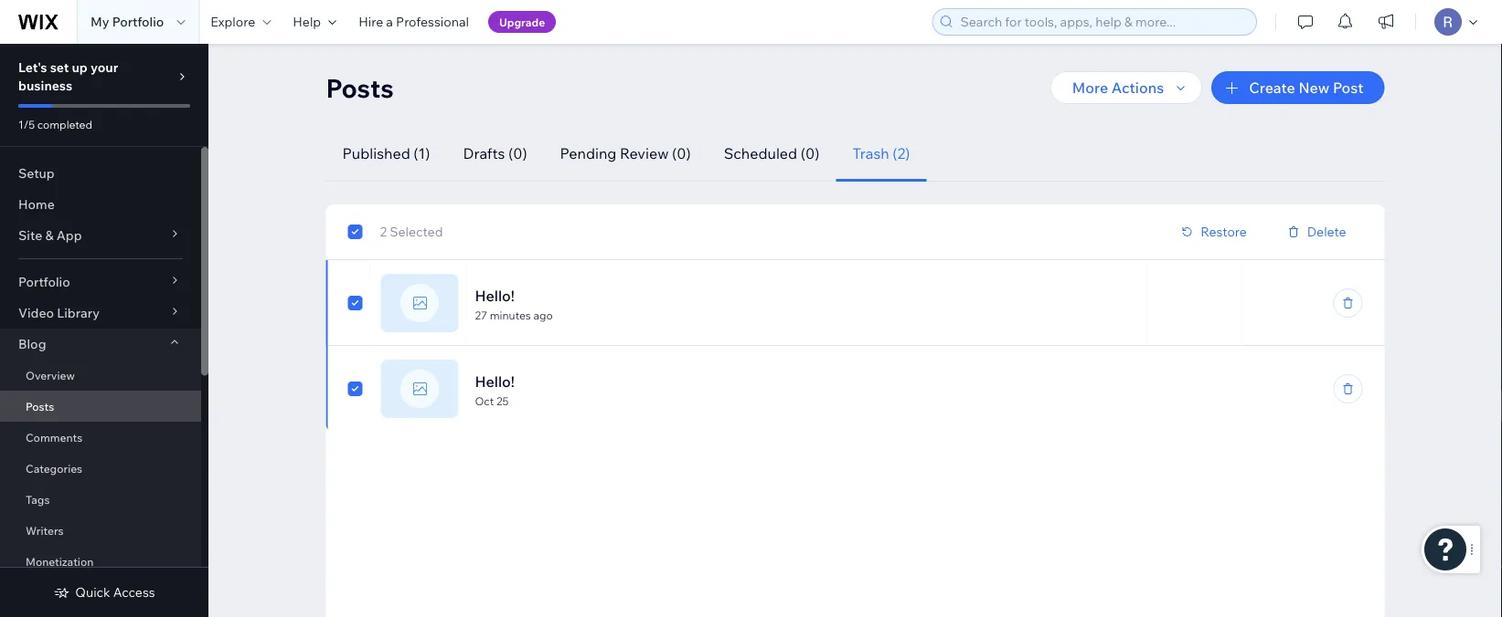 Task type: vqa. For each thing, say whether or not it's contained in the screenshot.
2 Selected
yes



Task type: describe. For each thing, give the bounding box(es) containing it.
(1)
[[413, 144, 430, 163]]

Search for tools, apps, help & more... field
[[955, 9, 1251, 35]]

monetization
[[26, 555, 94, 569]]

post
[[1333, 79, 1364, 97]]

review
[[620, 144, 669, 163]]

completed
[[37, 117, 92, 131]]

1 horizontal spatial portfolio
[[112, 14, 164, 30]]

trash
[[852, 144, 889, 163]]

drafts (0)
[[463, 144, 527, 163]]

new
[[1299, 79, 1330, 97]]

1 horizontal spatial posts
[[326, 72, 394, 104]]

upgrade
[[499, 15, 545, 29]]

video library button
[[0, 298, 201, 329]]

scheduled (0)
[[724, 144, 819, 163]]

trash (2)
[[852, 144, 910, 163]]

up
[[72, 59, 88, 75]]

writers link
[[0, 516, 201, 547]]

business
[[18, 78, 72, 94]]

drafts
[[463, 144, 505, 163]]

more
[[1072, 79, 1108, 97]]

home
[[18, 197, 55, 213]]

create
[[1249, 79, 1295, 97]]

more actions button
[[1050, 71, 1202, 104]]

pending review (0) button
[[544, 126, 707, 182]]

quick
[[75, 585, 110, 601]]

25
[[496, 394, 509, 408]]

2 Selected checkbox
[[348, 221, 443, 243]]

tab list containing published (1)
[[326, 126, 1363, 182]]

scheduled
[[724, 144, 797, 163]]

quick access
[[75, 585, 155, 601]]

selected
[[390, 224, 443, 240]]

published (1) button
[[326, 126, 446, 182]]

posts link
[[0, 391, 201, 422]]

my
[[91, 14, 109, 30]]

hello! oct 25
[[475, 373, 515, 408]]

app
[[56, 228, 82, 244]]

blog
[[18, 336, 46, 352]]

pending
[[560, 144, 617, 163]]

video
[[18, 305, 54, 321]]

blog button
[[0, 329, 201, 360]]

drafts (0) button
[[446, 126, 544, 182]]

access
[[113, 585, 155, 601]]

setup link
[[0, 158, 201, 189]]

let's
[[18, 59, 47, 75]]

your
[[90, 59, 118, 75]]

library
[[57, 305, 100, 321]]

categories link
[[0, 453, 201, 485]]

video library
[[18, 305, 100, 321]]



Task type: locate. For each thing, give the bounding box(es) containing it.
3 (0) from the left
[[801, 144, 819, 163]]

1 vertical spatial posts
[[26, 400, 54, 414]]

hire a professional link
[[348, 0, 480, 44]]

portfolio
[[112, 14, 164, 30], [18, 274, 70, 290]]

hello! up 25
[[475, 373, 515, 391]]

create new post button
[[1211, 71, 1385, 104]]

(0) right review
[[672, 144, 691, 163]]

(0)
[[508, 144, 527, 163], [672, 144, 691, 163], [801, 144, 819, 163]]

my portfolio
[[91, 14, 164, 30]]

(0) inside 'button'
[[508, 144, 527, 163]]

comments link
[[0, 422, 201, 453]]

portfolio button
[[0, 267, 201, 298]]

tags
[[26, 493, 50, 507]]

set
[[50, 59, 69, 75]]

1 (0) from the left
[[508, 144, 527, 163]]

1 vertical spatial portfolio
[[18, 274, 70, 290]]

hello! for hello! oct 25
[[475, 373, 515, 391]]

posts inside "sidebar" element
[[26, 400, 54, 414]]

portfolio up video on the left of page
[[18, 274, 70, 290]]

2 (0) from the left
[[672, 144, 691, 163]]

let's set up your business
[[18, 59, 118, 94]]

tab list
[[326, 126, 1363, 182]]

overview
[[26, 369, 75, 383]]

2 selected
[[380, 224, 443, 240]]

published (1)
[[342, 144, 430, 163]]

(0) right scheduled
[[801, 144, 819, 163]]

more actions
[[1072, 79, 1164, 97]]

hello! inside hello! 27 minutes ago
[[475, 287, 515, 305]]

site & app button
[[0, 220, 201, 251]]

upgrade button
[[488, 11, 556, 33]]

hello! for hello! 27 minutes ago
[[475, 287, 515, 305]]

comments
[[26, 431, 82, 445]]

0 vertical spatial portfolio
[[112, 14, 164, 30]]

2
[[380, 224, 387, 240]]

delete
[[1307, 224, 1346, 240]]

tags link
[[0, 485, 201, 516]]

monetization link
[[0, 547, 201, 578]]

restore button
[[1168, 218, 1263, 246]]

restore
[[1201, 224, 1247, 240]]

hire
[[359, 14, 383, 30]]

(0) for scheduled (0)
[[801, 144, 819, 163]]

delete button
[[1274, 218, 1363, 246]]

ago
[[533, 309, 553, 322]]

posts
[[326, 72, 394, 104], [26, 400, 54, 414]]

posts down overview
[[26, 400, 54, 414]]

sidebar element
[[0, 44, 208, 618]]

2 horizontal spatial (0)
[[801, 144, 819, 163]]

explore
[[211, 14, 255, 30]]

scheduled (0) button
[[707, 126, 836, 182]]

&
[[45, 228, 54, 244]]

site & app
[[18, 228, 82, 244]]

(0) inside button
[[672, 144, 691, 163]]

a
[[386, 14, 393, 30]]

categories
[[26, 462, 82, 476]]

create new post
[[1249, 79, 1364, 97]]

0 vertical spatial hello!
[[475, 287, 515, 305]]

0 horizontal spatial posts
[[26, 400, 54, 414]]

overview link
[[0, 360, 201, 391]]

minutes
[[490, 309, 531, 322]]

writers
[[26, 524, 64, 538]]

professional
[[396, 14, 469, 30]]

help
[[293, 14, 321, 30]]

1/5 completed
[[18, 117, 92, 131]]

1 horizontal spatial (0)
[[672, 144, 691, 163]]

hello!
[[475, 287, 515, 305], [475, 373, 515, 391]]

portfolio inside dropdown button
[[18, 274, 70, 290]]

oct
[[475, 394, 494, 408]]

1/5
[[18, 117, 35, 131]]

0 horizontal spatial portfolio
[[18, 274, 70, 290]]

(2)
[[893, 144, 910, 163]]

quick access button
[[53, 585, 155, 602]]

(0) right drafts
[[508, 144, 527, 163]]

1 hello! from the top
[[475, 287, 515, 305]]

2 hello! from the top
[[475, 373, 515, 391]]

home link
[[0, 189, 201, 220]]

0 horizontal spatial (0)
[[508, 144, 527, 163]]

hire a professional
[[359, 14, 469, 30]]

None checkbox
[[348, 293, 362, 314], [348, 378, 362, 400], [348, 293, 362, 314], [348, 378, 362, 400]]

0 vertical spatial posts
[[326, 72, 394, 104]]

portfolio right my
[[112, 14, 164, 30]]

1 vertical spatial hello!
[[475, 373, 515, 391]]

posts down hire
[[326, 72, 394, 104]]

published
[[342, 144, 410, 163]]

actions
[[1111, 79, 1164, 97]]

setup
[[18, 165, 55, 181]]

hello! 27 minutes ago
[[475, 287, 553, 322]]

hello! up 27
[[475, 287, 515, 305]]

(0) inside button
[[801, 144, 819, 163]]

trash (2) button
[[836, 126, 926, 182]]

27
[[475, 309, 487, 322]]

help button
[[282, 0, 348, 44]]

(0) for drafts (0)
[[508, 144, 527, 163]]

pending review (0)
[[560, 144, 691, 163]]

site
[[18, 228, 42, 244]]



